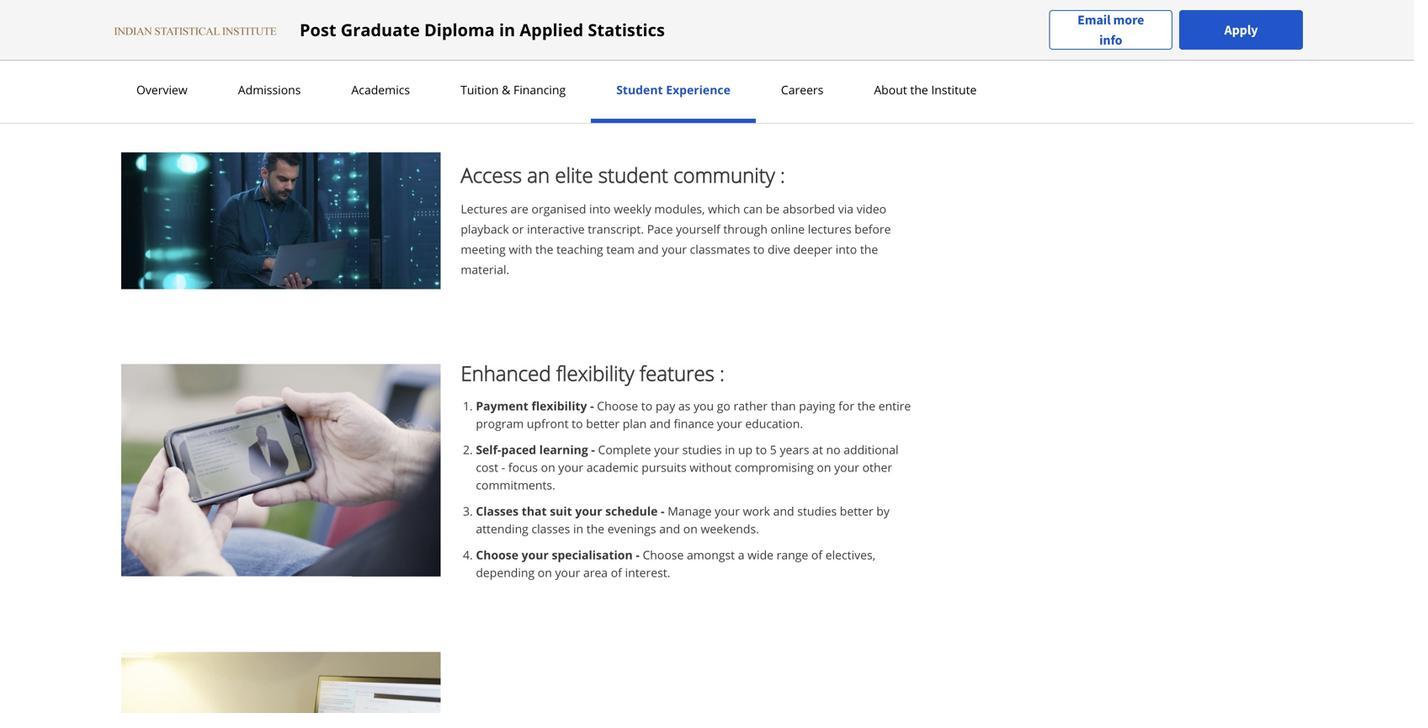 Task type: locate. For each thing, give the bounding box(es) containing it.
to inside complete your studies in up to 5 years at no additional cost - focus on your academic pursuits without compromising on your other commitments.
[[756, 441, 767, 457]]

financing
[[514, 82, 566, 98]]

member
[[474, 50, 521, 66]]

you inside the after successful completion of the programme, you will become a member of the exclusive isi alumni association (isiaa) and gain the same benefits as the on-campus graduates.
[[372, 50, 392, 66]]

choose up depending
[[476, 547, 519, 563]]

on-
[[195, 70, 213, 86]]

on down self-paced learning -
[[541, 459, 555, 475]]

2 horizontal spatial you
[[937, 1, 958, 17]]

an
[[527, 161, 550, 189]]

info
[[1100, 32, 1123, 48]]

1 vertical spatial in
[[725, 441, 735, 457]]

choose up interest.
[[643, 547, 684, 563]]

choose for payment flexibility -
[[597, 398, 638, 414]]

0 vertical spatial better
[[586, 415, 620, 431]]

the down "before"
[[860, 241, 878, 257]]

: up "go"
[[720, 359, 725, 387]]

0 horizontal spatial :
[[720, 359, 725, 387]]

2 list item from the top
[[476, 441, 916, 494]]

your inside lectures are organised into weekly modules, which can be absorbed via video playback or interactive transcript. pace yourself through online lectures before meeting with the teaching team and your classmates to dive deeper into the material.
[[662, 241, 687, 257]]

0 vertical spatial as
[[159, 70, 171, 86]]

your
[[662, 241, 687, 257], [717, 415, 742, 431], [654, 441, 679, 457], [558, 459, 584, 475], [834, 459, 859, 475], [575, 503, 602, 519], [715, 503, 740, 519], [522, 547, 549, 563], [555, 564, 580, 580]]

your up pursuits
[[654, 441, 679, 457]]

paying
[[799, 398, 836, 414]]

you left will
[[372, 50, 392, 66]]

studies inside complete your studies in up to 5 years at no additional cost - focus on your academic pursuits without compromising on your other commitments.
[[682, 441, 722, 457]]

0 horizontal spatial in
[[499, 18, 515, 41]]

to inside lectures are organised into weekly modules, which can be absorbed via video playback or interactive transcript. pace yourself through online lectures before meeting with the teaching team and your classmates to dive deeper into the material.
[[753, 241, 765, 257]]

elite
[[555, 161, 593, 189]]

wide
[[748, 547, 774, 563]]

1 horizontal spatial into
[[836, 241, 857, 257]]

in down classes that suit your schedule -
[[573, 520, 584, 536]]

yourself
[[676, 221, 720, 237]]

studies up without
[[682, 441, 722, 457]]

be
[[766, 201, 780, 217]]

deeper
[[794, 241, 833, 257]]

choose inside choose amongst a wide range of electives, depending on your area of interest.
[[643, 547, 684, 563]]

association
[[670, 50, 732, 66]]

you
[[937, 1, 958, 17], [372, 50, 392, 66], [694, 398, 714, 414]]

are
[[511, 201, 529, 217]]

your down choose your specialisation -
[[555, 564, 580, 580]]

as
[[159, 70, 171, 86], [678, 398, 691, 414]]

0 vertical spatial into
[[589, 201, 611, 217]]

via
[[838, 201, 854, 217]]

1 vertical spatial as
[[678, 398, 691, 414]]

paced
[[501, 441, 536, 457]]

tuition & financing
[[461, 82, 566, 98]]

0 horizontal spatial into
[[589, 201, 611, 217]]

your right suit
[[575, 503, 602, 519]]

1 vertical spatial flexibility
[[532, 398, 587, 414]]

meeting
[[461, 241, 506, 257]]

transcript.
[[588, 221, 644, 237]]

better left plan
[[586, 415, 620, 431]]

list item containing self-paced learning -
[[476, 441, 916, 494]]

0 horizontal spatial a
[[464, 50, 470, 66]]

flexibility
[[556, 359, 634, 387], [532, 398, 587, 414]]

list item down features
[[476, 397, 916, 432]]

that
[[522, 503, 547, 519]]

on inside choose amongst a wide range of electives, depending on your area of interest.
[[538, 564, 552, 580]]

and inside lectures are organised into weekly modules, which can be absorbed via video playback or interactive transcript. pace yourself through online lectures before meeting with the teaching team and your classmates to dive deeper into the material.
[[638, 241, 659, 257]]

1 horizontal spatial :
[[780, 161, 785, 189]]

list
[[468, 397, 916, 581]]

institute
[[931, 82, 977, 98]]

better left the by
[[840, 503, 874, 519]]

payment flexibility -
[[476, 398, 594, 414]]

list item down manage your work and studies better by attending classes in the evenings and on weekends.
[[476, 546, 916, 581]]

-
[[590, 398, 594, 414], [591, 441, 595, 457], [502, 459, 505, 475], [661, 503, 665, 519], [636, 547, 640, 563]]

your down "go"
[[717, 415, 742, 431]]

0 vertical spatial flexibility
[[556, 359, 634, 387]]

of right member
[[524, 50, 535, 66]]

list item containing choose your specialisation -
[[476, 546, 916, 581]]

1 vertical spatial a
[[738, 547, 745, 563]]

gain
[[797, 50, 821, 66]]

0 horizontal spatial better
[[586, 415, 620, 431]]

4 list item from the top
[[476, 546, 916, 581]]

experience
[[666, 82, 731, 98]]

a left wide
[[738, 547, 745, 563]]

0 vertical spatial :
[[780, 161, 785, 189]]

after successful completion of the programme, you will become a member of the exclusive isi alumni association (isiaa) and gain the same benefits as the on-campus graduates.
[[111, 50, 875, 86]]

flexibility up plan
[[556, 359, 634, 387]]

you inside choose to pay as you go rather than paying for the entire program upfront to better plan and finance your education.
[[694, 398, 714, 414]]

and inside choose to pay as you go rather than paying for the entire program upfront to better plan and finance your education.
[[650, 415, 671, 431]]

you right "if"
[[937, 1, 958, 17]]

better inside choose to pay as you go rather than paying for the entire program upfront to better plan and finance your education.
[[586, 415, 620, 431]]

range
[[777, 547, 808, 563]]

or
[[512, 221, 524, 237]]

graduate
[[341, 18, 420, 41]]

absorbed
[[783, 201, 835, 217]]

0 vertical spatial a
[[464, 50, 470, 66]]

list item up amongst
[[476, 502, 916, 537]]

:
[[780, 161, 785, 189], [720, 359, 725, 387]]

alumni
[[628, 50, 667, 66]]

1 horizontal spatial choose
[[597, 398, 638, 414]]

choose for choose your specialisation -
[[643, 547, 684, 563]]

pgdas.support@isical.ac.in
[[927, 21, 1072, 37]]

choose up plan
[[597, 398, 638, 414]]

a right become
[[464, 50, 470, 66]]

1 vertical spatial better
[[840, 503, 874, 519]]

no
[[826, 441, 841, 457]]

on inside manage your work and studies better by attending classes in the evenings and on weekends.
[[683, 520, 698, 536]]

(isiaa)
[[735, 50, 770, 66]]

team
[[606, 241, 635, 257]]

3 list item from the top
[[476, 502, 916, 537]]

0 vertical spatial you
[[937, 1, 958, 17]]

as down successful
[[159, 70, 171, 86]]

please
[[1072, 1, 1108, 17]]

same
[[845, 50, 875, 66]]

1 list item from the top
[[476, 397, 916, 432]]

: up absorbed
[[780, 161, 785, 189]]

list item down finance
[[476, 441, 916, 494]]

1 vertical spatial :
[[720, 359, 725, 387]]

and
[[773, 50, 794, 66], [638, 241, 659, 257], [650, 415, 671, 431], [773, 503, 794, 519], [659, 520, 680, 536]]

list item
[[476, 397, 916, 432], [476, 441, 916, 494], [476, 502, 916, 537], [476, 546, 916, 581]]

organised
[[532, 201, 586, 217]]

0 horizontal spatial studies
[[682, 441, 722, 457]]

become
[[417, 50, 461, 66]]

flexibility up upfront
[[532, 398, 587, 414]]

any
[[990, 1, 1010, 17]]

your down pace
[[662, 241, 687, 257]]

to left dive
[[753, 241, 765, 257]]

0 vertical spatial studies
[[682, 441, 722, 457]]

pay
[[656, 398, 675, 414]]

in inside manage your work and studies better by attending classes in the evenings and on weekends.
[[573, 520, 584, 536]]

1 horizontal spatial as
[[678, 398, 691, 414]]

if you have any questions, please contact pgdas.support@isical.ac.in
[[927, 1, 1152, 37]]

area
[[583, 564, 608, 580]]

to left "pay"
[[641, 398, 653, 414]]

dive
[[768, 241, 790, 257]]

1 vertical spatial studies
[[797, 503, 837, 519]]

0 horizontal spatial as
[[159, 70, 171, 86]]

and down "pay"
[[650, 415, 671, 431]]

you left "go"
[[694, 398, 714, 414]]

tuition
[[461, 82, 499, 98]]

in left up
[[725, 441, 735, 457]]

in up member
[[499, 18, 515, 41]]

the right for
[[858, 398, 876, 414]]

1 horizontal spatial studies
[[797, 503, 837, 519]]

playback
[[461, 221, 509, 237]]

and left gain
[[773, 50, 794, 66]]

studies up range
[[797, 503, 837, 519]]

lectures
[[461, 201, 508, 217]]

access
[[461, 161, 522, 189]]

self-
[[476, 441, 501, 457]]

cost
[[476, 459, 498, 475]]

0 vertical spatial in
[[499, 18, 515, 41]]

into down lectures
[[836, 241, 857, 257]]

2 horizontal spatial in
[[725, 441, 735, 457]]

1 horizontal spatial a
[[738, 547, 745, 563]]

into up transcript.
[[589, 201, 611, 217]]

suit
[[550, 503, 572, 519]]

for
[[839, 398, 855, 414]]

list item containing classes that suit your schedule -
[[476, 502, 916, 537]]

2 vertical spatial in
[[573, 520, 584, 536]]

as inside the after successful completion of the programme, you will become a member of the exclusive isi alumni association (isiaa) and gain the same benefits as the on-campus graduates.
[[159, 70, 171, 86]]

before
[[855, 221, 891, 237]]

your up weekends.
[[715, 503, 740, 519]]

the inside manage your work and studies better by attending classes in the evenings and on weekends.
[[587, 520, 605, 536]]

will
[[396, 50, 414, 66]]

classes
[[532, 520, 570, 536]]

academic
[[587, 459, 639, 475]]

attending
[[476, 520, 529, 536]]

1 horizontal spatial you
[[694, 398, 714, 414]]

on down manage
[[683, 520, 698, 536]]

in inside complete your studies in up to 5 years at no additional cost - focus on your academic pursuits without compromising on your other commitments.
[[725, 441, 735, 457]]

2 horizontal spatial choose
[[643, 547, 684, 563]]

and down pace
[[638, 241, 659, 257]]

plan
[[623, 415, 647, 431]]

2 vertical spatial you
[[694, 398, 714, 414]]

about the institute link
[[869, 82, 982, 98]]

to left 5
[[756, 441, 767, 457]]

as inside choose to pay as you go rather than paying for the entire program upfront to better plan and finance your education.
[[678, 398, 691, 414]]

- right cost on the bottom left
[[502, 459, 505, 475]]

tuition & financing link
[[456, 82, 571, 98]]

careers
[[781, 82, 824, 98]]

on down choose your specialisation -
[[538, 564, 552, 580]]

community
[[674, 161, 775, 189]]

0 horizontal spatial you
[[372, 50, 392, 66]]

1 vertical spatial you
[[372, 50, 392, 66]]

in for applied
[[499, 18, 515, 41]]

of up graduates. in the top left of the page
[[265, 50, 277, 66]]

the
[[280, 50, 298, 66], [538, 50, 556, 66], [824, 50, 842, 66], [174, 70, 192, 86], [910, 82, 928, 98], [535, 241, 553, 257], [860, 241, 878, 257], [858, 398, 876, 414], [587, 520, 605, 536]]

- up interest.
[[636, 547, 640, 563]]

student experience link
[[611, 82, 736, 98]]

0 horizontal spatial choose
[[476, 547, 519, 563]]

a inside choose amongst a wide range of electives, depending on your area of interest.
[[738, 547, 745, 563]]

1 horizontal spatial better
[[840, 503, 874, 519]]

the up specialisation
[[587, 520, 605, 536]]

as right "pay"
[[678, 398, 691, 414]]

1 horizontal spatial in
[[573, 520, 584, 536]]

on
[[541, 459, 555, 475], [817, 459, 831, 475], [683, 520, 698, 536], [538, 564, 552, 580]]

overview link
[[131, 82, 193, 98]]

choose inside choose to pay as you go rather than paying for the entire program upfront to better plan and finance your education.
[[597, 398, 638, 414]]

of right range
[[811, 547, 823, 563]]

into
[[589, 201, 611, 217], [836, 241, 857, 257]]



Task type: vqa. For each thing, say whether or not it's contained in the screenshot.
JOIN
no



Task type: describe. For each thing, give the bounding box(es) containing it.
you inside if you have any questions, please contact pgdas.support@isical.ac.in
[[937, 1, 958, 17]]

education.
[[745, 415, 803, 431]]

the down applied
[[538, 50, 556, 66]]

and right work on the right
[[773, 503, 794, 519]]

weekly
[[614, 201, 651, 217]]

lectures
[[808, 221, 852, 237]]

depending
[[476, 564, 535, 580]]

- down enhanced flexibility features : at the bottom
[[590, 398, 594, 414]]

5
[[770, 441, 777, 457]]

and inside the after successful completion of the programme, you will become a member of the exclusive isi alumni association (isiaa) and gain the same benefits as the on-campus graduates.
[[773, 50, 794, 66]]

manage
[[668, 503, 712, 519]]

programme,
[[301, 50, 369, 66]]

email
[[1078, 11, 1111, 28]]

on down at
[[817, 459, 831, 475]]

- inside complete your studies in up to 5 years at no additional cost - focus on your academic pursuits without compromising on your other commitments.
[[502, 459, 505, 475]]

finance
[[674, 415, 714, 431]]

access an elite student community :
[[461, 161, 785, 189]]

a inside the after successful completion of the programme, you will become a member of the exclusive isi alumni association (isiaa) and gain the same benefits as the on-campus graduates.
[[464, 50, 470, 66]]

post graduate diploma in applied statistics
[[300, 18, 665, 41]]

benefits
[[111, 70, 156, 86]]

with
[[509, 241, 532, 257]]

the right about
[[910, 82, 928, 98]]

flexibility for enhanced
[[556, 359, 634, 387]]

through
[[723, 221, 768, 237]]

your inside choose to pay as you go rather than paying for the entire program upfront to better plan and finance your education.
[[717, 415, 742, 431]]

about
[[874, 82, 907, 98]]

your down classes
[[522, 547, 549, 563]]

student
[[616, 82, 663, 98]]

classes that suit your schedule -
[[476, 503, 665, 519]]

- left manage
[[661, 503, 665, 519]]

online
[[771, 221, 805, 237]]

list item containing payment flexibility -
[[476, 397, 916, 432]]

than
[[771, 398, 796, 414]]

focus
[[508, 459, 538, 475]]

enhanced
[[461, 359, 551, 387]]

the down interactive
[[535, 241, 553, 257]]

the inside choose to pay as you go rather than paying for the entire program upfront to better plan and finance your education.
[[858, 398, 876, 414]]

1 vertical spatial into
[[836, 241, 857, 257]]

by
[[877, 503, 890, 519]]

&
[[502, 82, 510, 98]]

evenings
[[608, 520, 656, 536]]

classes
[[476, 503, 519, 519]]

work
[[743, 503, 770, 519]]

features
[[640, 359, 715, 387]]

self-paced learning -
[[476, 441, 595, 457]]

electives,
[[826, 547, 876, 563]]

- up academic
[[591, 441, 595, 457]]

without
[[690, 459, 732, 475]]

list containing payment flexibility -
[[468, 397, 916, 581]]

payment
[[476, 398, 529, 414]]

years
[[780, 441, 809, 457]]

the right gain
[[824, 50, 842, 66]]

choose your specialisation -
[[476, 547, 640, 563]]

choose to pay as you go rather than paying for the entire program upfront to better plan and finance your education.
[[476, 398, 911, 431]]

teaching
[[557, 241, 603, 257]]

and down manage
[[659, 520, 680, 536]]

material.
[[461, 262, 510, 278]]

video
[[857, 201, 887, 217]]

questions,
[[1013, 1, 1069, 17]]

can
[[743, 201, 763, 217]]

learning
[[539, 441, 588, 457]]

additional
[[844, 441, 899, 457]]

graduates.
[[259, 70, 318, 86]]

at
[[813, 441, 823, 457]]

pgdas.support@isical.ac.in link
[[927, 21, 1072, 37]]

exclusive
[[559, 50, 609, 66]]

more
[[1114, 11, 1144, 28]]

of right area at the bottom left
[[611, 564, 622, 580]]

interest.
[[625, 564, 670, 580]]

classmates
[[690, 241, 750, 257]]

careers link
[[776, 82, 829, 98]]

choose amongst a wide range of electives, depending on your area of interest.
[[476, 547, 876, 580]]

program
[[476, 415, 524, 431]]

after
[[111, 50, 138, 66]]

your down learning on the bottom of page
[[558, 459, 584, 475]]

pursuits
[[642, 459, 687, 475]]

academics link
[[346, 82, 415, 98]]

email more info
[[1078, 11, 1144, 48]]

flexibility for payment
[[532, 398, 587, 414]]

specialisation
[[552, 547, 633, 563]]

weekends.
[[701, 520, 759, 536]]

to up learning on the bottom of page
[[572, 415, 583, 431]]

email more info button
[[1049, 10, 1173, 50]]

modules,
[[654, 201, 705, 217]]

isi
[[612, 50, 625, 66]]

better inside manage your work and studies better by attending classes in the evenings and on weekends.
[[840, 503, 874, 519]]

other
[[863, 459, 892, 475]]

your down no
[[834, 459, 859, 475]]

applied
[[520, 18, 584, 41]]

the up graduates. in the top left of the page
[[280, 50, 298, 66]]

lectures are organised into weekly modules, which can be absorbed via video playback or interactive transcript. pace yourself through online lectures before meeting with the teaching team and your classmates to dive deeper into the material.
[[461, 201, 891, 278]]

compromising
[[735, 459, 814, 475]]

which
[[708, 201, 740, 217]]

completion
[[200, 50, 262, 66]]

your inside manage your work and studies better by attending classes in the evenings and on weekends.
[[715, 503, 740, 519]]

indian statistical institute image
[[111, 23, 279, 39]]

manage your work and studies better by attending classes in the evenings and on weekends.
[[476, 503, 890, 536]]

pace
[[647, 221, 673, 237]]

studies inside manage your work and studies better by attending classes in the evenings and on weekends.
[[797, 503, 837, 519]]

the left on-
[[174, 70, 192, 86]]

post
[[300, 18, 336, 41]]

contact
[[1111, 1, 1152, 17]]

your inside choose amongst a wide range of electives, depending on your area of interest.
[[555, 564, 580, 580]]

schedule
[[605, 503, 658, 519]]

apply button
[[1180, 10, 1303, 50]]

overview
[[136, 82, 188, 98]]

in for up
[[725, 441, 735, 457]]



